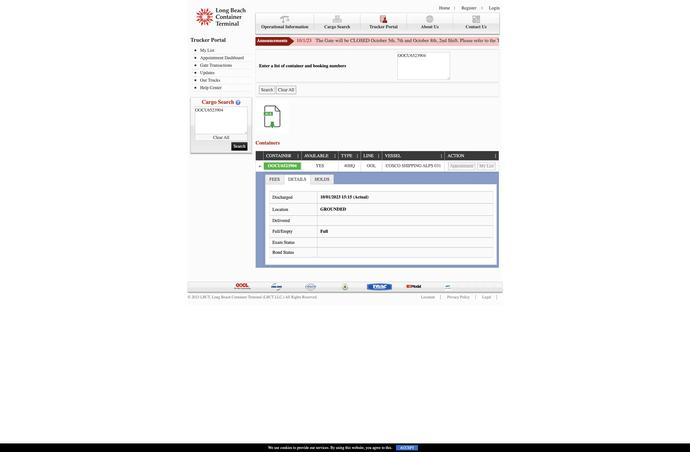 Task type: vqa. For each thing, say whether or not it's contained in the screenshot.
10/10/2023 16:00's HAZARD
no



Task type: describe. For each thing, give the bounding box(es) containing it.
closed
[[351, 37, 370, 44]]

1 vertical spatial and
[[305, 63, 312, 68]]

031
[[435, 163, 441, 168]]

cargo search link
[[315, 14, 361, 30]]

shipping
[[402, 163, 422, 168]]

register link
[[462, 6, 477, 11]]

truck
[[498, 37, 509, 44]]

accept button
[[397, 446, 418, 451]]

privacy policy
[[448, 295, 470, 300]]

©
[[188, 295, 191, 300]]

our trucks link
[[195, 78, 252, 83]]

updates link
[[195, 70, 252, 75]]

oocu6523904 cell
[[263, 161, 302, 172]]

bond status
[[273, 250, 294, 255]]

agree
[[373, 446, 381, 451]]

2 the from the left
[[608, 37, 614, 44]]

details
[[289, 177, 307, 182]]

this
[[346, 446, 351, 451]]

full/empty
[[273, 229, 293, 234]]

vessel
[[385, 154, 401, 159]]

exam
[[273, 240, 283, 245]]

1 vertical spatial location
[[422, 295, 435, 300]]

type link
[[341, 151, 355, 160]]

container
[[232, 295, 247, 300]]

help center link
[[195, 85, 252, 90]]

reserved.
[[302, 295, 318, 300]]

edit column settings image for action
[[494, 154, 498, 158]]

appointment dashboard link
[[195, 55, 252, 60]]

1 horizontal spatial gate
[[325, 37, 334, 44]]

my
[[200, 48, 206, 53]]

home
[[440, 6, 450, 11]]

llc.)
[[275, 295, 285, 300]]

details
[[586, 37, 599, 44]]

40hq cell
[[339, 161, 361, 172]]

row containing container
[[256, 151, 499, 161]]

about us
[[421, 24, 439, 29]]

grounded
[[321, 207, 347, 212]]

0 vertical spatial portal
[[386, 24, 398, 29]]

tree grid containing container
[[256, 151, 499, 268]]

gate transactions link
[[195, 63, 252, 68]]

booking
[[313, 63, 329, 68]]

a
[[271, 63, 273, 68]]

privacy
[[448, 295, 459, 300]]

terminal
[[248, 295, 262, 300]]

row group containing oocu6523904
[[256, 161, 499, 268]]

status for exam status
[[284, 240, 295, 245]]

discharged
[[273, 195, 293, 200]]

holds tab
[[311, 174, 334, 184]]

trucker portal link
[[361, 14, 407, 30]]

my list appointment dashboard gate transactions updates our trucks help center
[[200, 48, 244, 90]]

status for bond status
[[283, 250, 294, 255]]

my list link
[[195, 48, 252, 53]]

10/01/2023 15:15 (actual)
[[321, 195, 369, 200]]

of
[[281, 63, 285, 68]]

ool cell
[[361, 161, 382, 172]]

yes cell
[[302, 161, 339, 172]]

0 horizontal spatial to
[[293, 446, 296, 451]]

details tab
[[284, 174, 311, 184]]

our
[[310, 446, 315, 451]]

full
[[321, 229, 328, 234]]

rights
[[291, 295, 302, 300]]

(actual)
[[353, 195, 369, 200]]

clear
[[213, 135, 223, 140]]

line
[[364, 154, 374, 159]]

Enter container numbers and/ or booking numbers. Press ESC to reset input box text field
[[398, 52, 451, 80]]

further
[[562, 37, 575, 44]]

exam status
[[273, 240, 295, 245]]

1 vertical spatial search
[[218, 99, 234, 105]]

10/01/2023
[[321, 195, 341, 200]]

1 the from the left
[[490, 37, 496, 44]]

contact
[[466, 24, 481, 29]]

week.
[[615, 37, 627, 44]]

please
[[461, 37, 473, 44]]

menu bar containing operational information
[[256, 13, 500, 34]]

bond
[[273, 250, 282, 255]]

container link
[[266, 151, 294, 160]]

operational
[[262, 24, 284, 29]]

operational information
[[262, 24, 309, 29]]

updates
[[200, 70, 215, 75]]

login link
[[490, 6, 500, 11]]

location inside tab list
[[273, 207, 288, 212]]

about us link
[[407, 14, 453, 30]]

clear all
[[213, 135, 229, 140]]

cosco
[[386, 163, 401, 168]]

using
[[336, 446, 345, 451]]

cargo search inside cargo search link
[[325, 24, 351, 29]]

1 horizontal spatial all
[[286, 295, 290, 300]]

2 horizontal spatial to
[[485, 37, 489, 44]]

40hq
[[344, 163, 355, 168]]

page
[[544, 37, 554, 44]]

all inside "button"
[[224, 135, 229, 140]]

cosco shipping alps 031 cell
[[382, 161, 445, 172]]

2 | from the left
[[482, 6, 483, 11]]

Enter container numbers and/ or booking numbers.  text field
[[195, 107, 248, 134]]

login
[[490, 6, 500, 11]]

help
[[200, 85, 209, 90]]

delivered
[[273, 218, 290, 223]]

you
[[366, 446, 372, 451]]

by
[[331, 446, 335, 451]]

edit column settings image for line
[[377, 154, 381, 158]]

operational information link
[[256, 14, 315, 30]]

cosco shipping alps 031
[[386, 163, 441, 168]]



Task type: locate. For each thing, give the bounding box(es) containing it.
fees
[[270, 177, 280, 182]]

portal
[[386, 24, 398, 29], [211, 37, 226, 43]]

transactions
[[210, 63, 232, 68]]

0 horizontal spatial portal
[[211, 37, 226, 43]]

0 vertical spatial location
[[273, 207, 288, 212]]

1 row from the top
[[256, 151, 499, 161]]

action link
[[448, 151, 467, 160]]

0 horizontal spatial cargo
[[202, 99, 217, 105]]

tab list containing fees
[[264, 173, 499, 266]]

container
[[286, 63, 304, 68]]

legal link
[[483, 295, 492, 300]]

announcements
[[257, 38, 288, 43]]

0 vertical spatial menu bar
[[256, 13, 500, 34]]

1 horizontal spatial for
[[601, 37, 606, 44]]

trucker up the closed
[[370, 24, 385, 29]]

home link
[[440, 6, 450, 11]]

all right clear
[[224, 135, 229, 140]]

information
[[286, 24, 309, 29]]

gate right the
[[325, 37, 334, 44]]

october
[[371, 37, 387, 44], [413, 37, 429, 44]]

all
[[224, 135, 229, 140], [286, 295, 290, 300]]

cargo up will
[[325, 24, 336, 29]]

| left the login link
[[482, 6, 483, 11]]

1 vertical spatial menu bar
[[191, 47, 254, 92]]

edit column settings image inside available column header
[[333, 154, 338, 158]]

0 vertical spatial cargo search
[[325, 24, 351, 29]]

2 us from the left
[[482, 24, 487, 29]]

1 horizontal spatial trucker portal
[[370, 24, 398, 29]]

type
[[341, 154, 353, 159]]

trucker portal up "5th,"
[[370, 24, 398, 29]]

tree grid
[[256, 151, 499, 268]]

trucker portal up list
[[191, 37, 226, 43]]

1 horizontal spatial the
[[608, 37, 614, 44]]

0 horizontal spatial location
[[273, 207, 288, 212]]

0 horizontal spatial october
[[371, 37, 387, 44]]

edit column settings image for container
[[296, 154, 301, 158]]

0 horizontal spatial and
[[305, 63, 312, 68]]

edit column settings image inside line column header
[[377, 154, 381, 158]]

legal
[[483, 295, 492, 300]]

hours
[[521, 37, 533, 44]]

1 vertical spatial portal
[[211, 37, 226, 43]]

for right page
[[555, 37, 561, 44]]

ool
[[367, 163, 376, 168]]

row containing oocu6523904
[[256, 161, 499, 172]]

1 vertical spatial all
[[286, 295, 290, 300]]

(lbct
[[263, 295, 274, 300]]

1 horizontal spatial cargo
[[325, 24, 336, 29]]

2 october from the left
[[413, 37, 429, 44]]

search inside menu bar
[[338, 24, 351, 29]]

0 vertical spatial and
[[405, 37, 412, 44]]

search down help center link
[[218, 99, 234, 105]]

2 row from the top
[[256, 161, 499, 172]]

1 horizontal spatial |
[[482, 6, 483, 11]]

lbct,
[[200, 295, 211, 300]]

0 horizontal spatial search
[[218, 99, 234, 105]]

2 edit column settings image from the left
[[440, 154, 444, 158]]

row
[[256, 151, 499, 161], [256, 161, 499, 172]]

type column header
[[339, 151, 361, 161]]

us
[[434, 24, 439, 29], [482, 24, 487, 29]]

us right about
[[434, 24, 439, 29]]

the left truck
[[490, 37, 496, 44]]

container
[[266, 154, 292, 159]]

0 horizontal spatial cargo search
[[202, 99, 234, 105]]

and left booking
[[305, 63, 312, 68]]

gate inside my list appointment dashboard gate transactions updates our trucks help center
[[200, 63, 209, 68]]

edit column settings image for vessel
[[440, 154, 444, 158]]

portal up "5th,"
[[386, 24, 398, 29]]

to right refer
[[485, 37, 489, 44]]

gate right truck
[[511, 37, 520, 44]]

cargo inside cargo search link
[[325, 24, 336, 29]]

0 horizontal spatial gate
[[200, 63, 209, 68]]

us for about us
[[434, 24, 439, 29]]

status down "exam status"
[[283, 250, 294, 255]]

10/1/23 the gate will be closed october 5th, 7th and october 8th, 2nd shift. please refer to the truck gate hours web page for further gate details for the week.
[[297, 37, 627, 44]]

0 vertical spatial cargo
[[325, 24, 336, 29]]

web
[[535, 37, 543, 44]]

about
[[421, 24, 433, 29]]

0 horizontal spatial trucker
[[191, 37, 210, 43]]

available
[[305, 154, 329, 159]]

to left this.
[[382, 446, 385, 451]]

gate
[[577, 37, 585, 44]]

5th,
[[388, 37, 396, 44]]

1 horizontal spatial search
[[338, 24, 351, 29]]

cargo
[[325, 24, 336, 29], [202, 99, 217, 105]]

gate
[[325, 37, 334, 44], [511, 37, 520, 44], [200, 63, 209, 68]]

dashboard
[[225, 55, 244, 60]]

accept
[[400, 446, 415, 450]]

1 horizontal spatial us
[[482, 24, 487, 29]]

1 horizontal spatial edit column settings image
[[440, 154, 444, 158]]

1 vertical spatial trucker portal
[[191, 37, 226, 43]]

row up ool
[[256, 151, 499, 161]]

status up bond status
[[284, 240, 295, 245]]

edit column settings image for type
[[356, 154, 360, 158]]

holds
[[315, 177, 330, 182]]

we
[[268, 446, 273, 451]]

cargo down the help
[[202, 99, 217, 105]]

1 horizontal spatial to
[[382, 446, 385, 451]]

None button
[[276, 86, 296, 94], [449, 162, 476, 170], [478, 162, 496, 170], [276, 86, 296, 94], [449, 162, 476, 170], [478, 162, 496, 170]]

be
[[345, 37, 349, 44]]

container column header
[[263, 151, 302, 161]]

us right contact
[[482, 24, 487, 29]]

1 vertical spatial trucker
[[191, 37, 210, 43]]

line column header
[[361, 151, 382, 161]]

refer
[[475, 37, 484, 44]]

0 horizontal spatial for
[[555, 37, 561, 44]]

for right the details
[[601, 37, 606, 44]]

action
[[448, 154, 465, 159]]

1 october from the left
[[371, 37, 387, 44]]

gate up updates
[[200, 63, 209, 68]]

0 horizontal spatial trucker portal
[[191, 37, 226, 43]]

0 horizontal spatial us
[[434, 24, 439, 29]]

0 horizontal spatial edit column settings image
[[296, 154, 301, 158]]

all right llc.) on the left of the page
[[286, 295, 290, 300]]

2 horizontal spatial gate
[[511, 37, 520, 44]]

1 vertical spatial cargo
[[202, 99, 217, 105]]

will
[[336, 37, 343, 44]]

0 vertical spatial search
[[338, 24, 351, 29]]

1 vertical spatial cargo search
[[202, 99, 234, 105]]

contact us
[[466, 24, 487, 29]]

website,
[[352, 446, 365, 451]]

and right 7th
[[405, 37, 412, 44]]

1 us from the left
[[434, 24, 439, 29]]

1 horizontal spatial location
[[422, 295, 435, 300]]

privacy policy link
[[448, 295, 470, 300]]

location
[[273, 207, 288, 212], [422, 295, 435, 300]]

1 horizontal spatial and
[[405, 37, 412, 44]]

row down line 'link'
[[256, 161, 499, 172]]

2 edit column settings image from the left
[[356, 154, 360, 158]]

0 horizontal spatial |
[[455, 6, 455, 11]]

1 horizontal spatial trucker
[[370, 24, 385, 29]]

alps
[[423, 163, 434, 168]]

center
[[210, 85, 222, 90]]

trucker up my
[[191, 37, 210, 43]]

tab list
[[264, 173, 499, 266]]

vessel column header
[[382, 151, 445, 161]]

1 horizontal spatial portal
[[386, 24, 398, 29]]

cell
[[445, 161, 499, 172]]

provide
[[297, 446, 309, 451]]

cookies
[[281, 446, 292, 451]]

search
[[338, 24, 351, 29], [218, 99, 234, 105]]

1 horizontal spatial cargo search
[[325, 24, 351, 29]]

None submit
[[259, 86, 275, 94], [232, 142, 248, 151], [259, 86, 275, 94], [232, 142, 248, 151]]

this.
[[386, 446, 393, 451]]

15:15
[[342, 195, 352, 200]]

line link
[[364, 151, 377, 160]]

october left 8th,
[[413, 37, 429, 44]]

1 horizontal spatial october
[[413, 37, 429, 44]]

oocu6523904
[[268, 163, 297, 168]]

0 vertical spatial all
[[224, 135, 229, 140]]

| right home
[[455, 6, 455, 11]]

edit column settings image inside type column header
[[356, 154, 360, 158]]

october left "5th,"
[[371, 37, 387, 44]]

the
[[490, 37, 496, 44], [608, 37, 614, 44]]

we use cookies to provide our services. by using this website, you agree to this.
[[268, 446, 393, 451]]

© 2023 lbct, long beach container terminal (lbct llc.) all rights reserved.
[[188, 295, 318, 300]]

0 vertical spatial trucker portal
[[370, 24, 398, 29]]

edit column settings image inside container column header
[[296, 154, 301, 158]]

0 horizontal spatial menu bar
[[191, 47, 254, 92]]

to
[[485, 37, 489, 44], [293, 446, 296, 451], [382, 446, 385, 451]]

use
[[274, 446, 280, 451]]

8th,
[[431, 37, 438, 44]]

enter a list of container and booking numbers
[[259, 63, 347, 68]]

cargo search up will
[[325, 24, 351, 29]]

the left week.
[[608, 37, 614, 44]]

policy
[[460, 295, 470, 300]]

1 edit column settings image from the left
[[333, 154, 338, 158]]

4 edit column settings image from the left
[[494, 154, 498, 158]]

enter
[[259, 63, 270, 68]]

0 vertical spatial status
[[284, 240, 295, 245]]

numbers
[[330, 63, 347, 68]]

menu bar containing my list
[[191, 47, 254, 92]]

edit column settings image right 'container' link
[[296, 154, 301, 158]]

vessel link
[[385, 151, 404, 160]]

edit column settings image
[[333, 154, 338, 158], [356, 154, 360, 158], [377, 154, 381, 158], [494, 154, 498, 158]]

2nd
[[440, 37, 447, 44]]

2 for from the left
[[601, 37, 606, 44]]

services.
[[316, 446, 330, 451]]

2023
[[192, 295, 200, 300]]

1 | from the left
[[455, 6, 455, 11]]

row group
[[256, 161, 499, 268]]

edit column settings image up 031
[[440, 154, 444, 158]]

edit column settings image inside vessel column header
[[440, 154, 444, 158]]

0 horizontal spatial the
[[490, 37, 496, 44]]

menu bar
[[256, 13, 500, 34], [191, 47, 254, 92]]

the
[[316, 37, 324, 44]]

to right cookies in the left of the page
[[293, 446, 296, 451]]

search up be
[[338, 24, 351, 29]]

location left privacy
[[422, 295, 435, 300]]

1 horizontal spatial menu bar
[[256, 13, 500, 34]]

edit column settings image
[[296, 154, 301, 158], [440, 154, 444, 158]]

us for contact us
[[482, 24, 487, 29]]

1 for from the left
[[555, 37, 561, 44]]

available column header
[[302, 151, 339, 161]]

containers
[[256, 140, 280, 146]]

our
[[200, 78, 207, 83]]

0 vertical spatial trucker
[[370, 24, 385, 29]]

10/1/23
[[297, 37, 312, 44]]

tab list inside tree grid
[[264, 173, 499, 266]]

edit column settings image inside action column header
[[494, 154, 498, 158]]

fees tab
[[265, 174, 284, 184]]

beach
[[221, 295, 231, 300]]

portal up the my list link
[[211, 37, 226, 43]]

1 edit column settings image from the left
[[296, 154, 301, 158]]

1 vertical spatial status
[[283, 250, 294, 255]]

3 edit column settings image from the left
[[377, 154, 381, 158]]

action column header
[[445, 151, 499, 161]]

edit column settings image for available
[[333, 154, 338, 158]]

location up delivered
[[273, 207, 288, 212]]

appointment
[[200, 55, 224, 60]]

0 horizontal spatial all
[[224, 135, 229, 140]]

cargo search down center
[[202, 99, 234, 105]]



